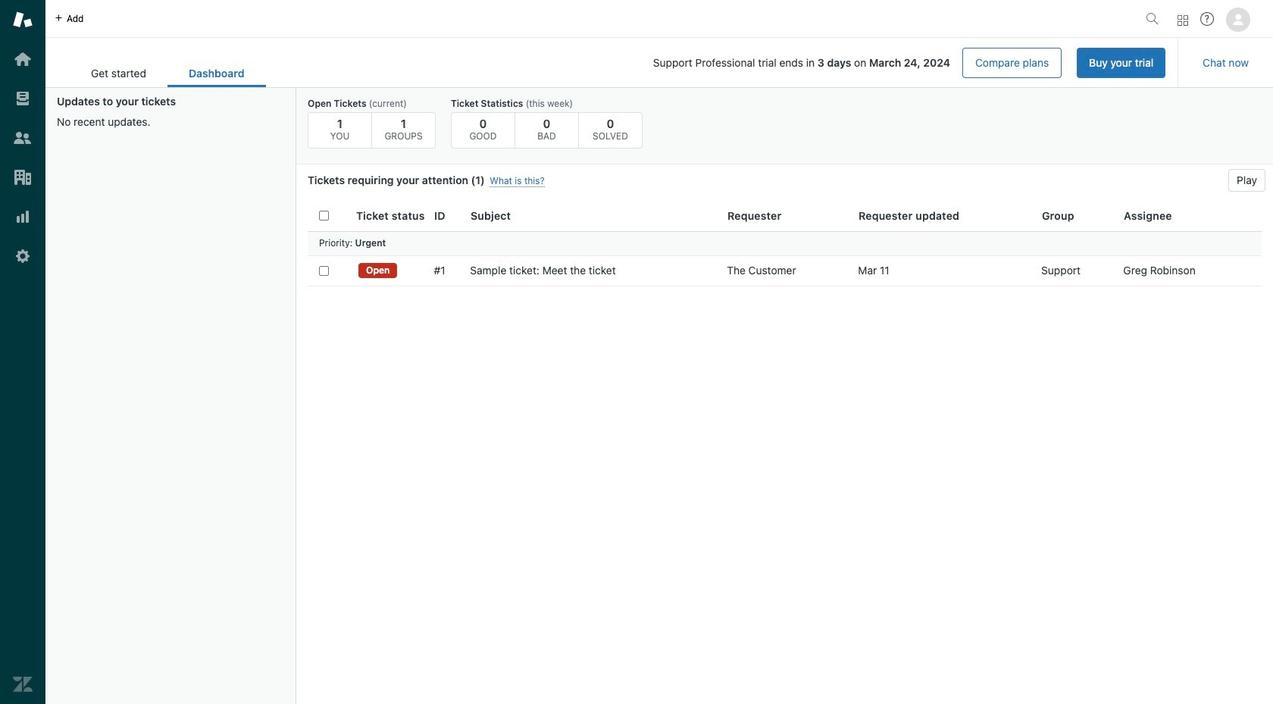 Task type: vqa. For each thing, say whether or not it's contained in the screenshot.
Get Help Image
yes



Task type: describe. For each thing, give the bounding box(es) containing it.
zendesk image
[[13, 675, 33, 694]]

organizations image
[[13, 168, 33, 187]]

get started image
[[13, 49, 33, 69]]

get help image
[[1201, 12, 1214, 26]]

views image
[[13, 89, 33, 108]]

customers image
[[13, 128, 33, 148]]

main element
[[0, 0, 45, 704]]



Task type: locate. For each thing, give the bounding box(es) containing it.
zendesk products image
[[1178, 15, 1189, 25]]

tab
[[70, 59, 167, 87]]

admin image
[[13, 246, 33, 266]]

reporting image
[[13, 207, 33, 227]]

March 24, 2024 text field
[[869, 56, 951, 69]]

zendesk support image
[[13, 10, 33, 30]]

grid
[[296, 201, 1273, 704]]

Select All Tickets checkbox
[[319, 211, 329, 221]]

tab list
[[70, 59, 266, 87]]

None checkbox
[[319, 266, 329, 276]]



